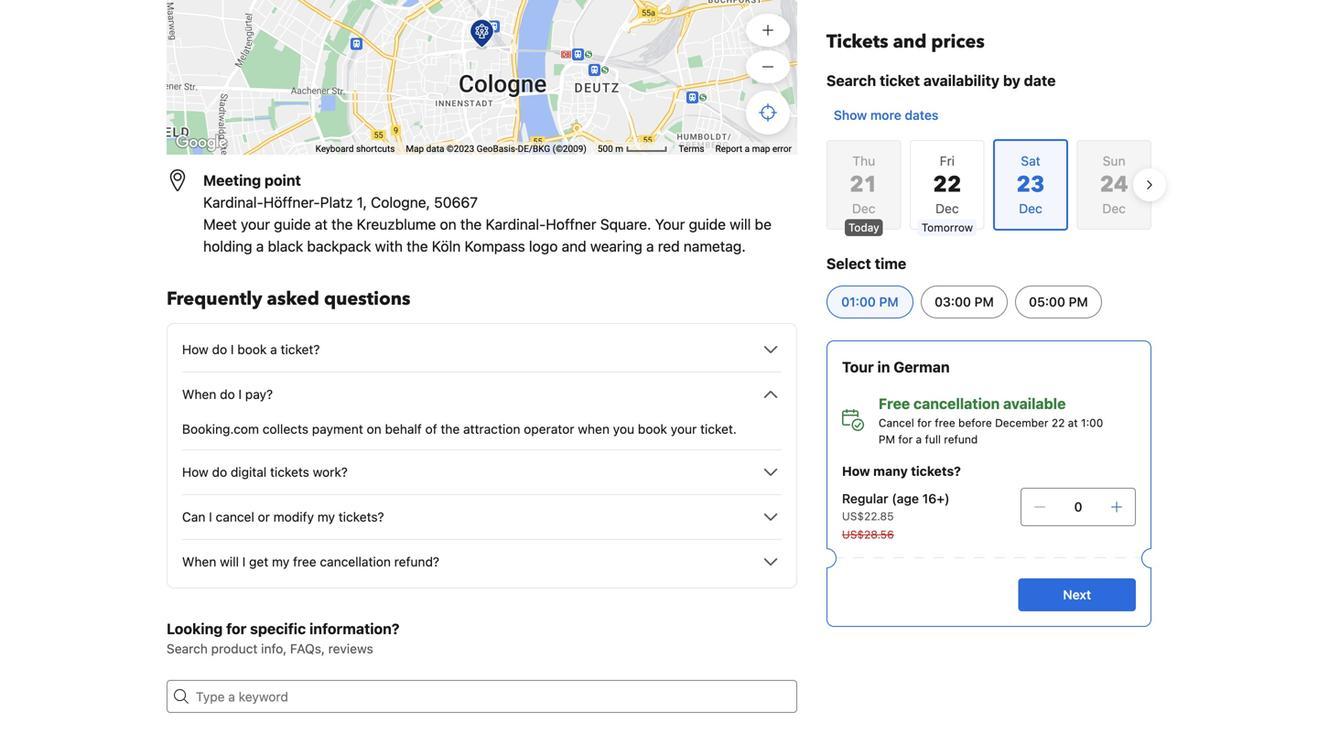 Task type: vqa. For each thing, say whether or not it's contained in the screenshot.
Dec
yes



Task type: describe. For each thing, give the bounding box(es) containing it.
platz
[[320, 194, 353, 211]]

cancel
[[216, 510, 254, 525]]

0 vertical spatial kardinal-
[[203, 194, 264, 211]]

asked
[[267, 287, 320, 312]]

sun 24 dec
[[1100, 153, 1129, 216]]

cancellation inside free cancellation available cancel for free before december 22 at 1:00 pm for a full refund
[[914, 395, 1000, 413]]

pm for 05:00 pm
[[1069, 294, 1089, 310]]

on inside meeting point kardinal-höffner-platz 1, cologne, 50667 meet your guide at the kreuzblume on the kardinal-hoffner square. your guide will be holding a black backpack with the köln kompass logo and wearing a red nametag.
[[440, 216, 457, 233]]

many
[[874, 464, 908, 479]]

nametag.
[[684, 238, 746, 255]]

dec for 22
[[936, 201, 959, 216]]

kreuzblume
[[357, 216, 436, 233]]

m
[[616, 143, 624, 154]]

21
[[850, 170, 878, 200]]

attraction
[[463, 422, 521, 437]]

black
[[268, 238, 303, 255]]

with
[[375, 238, 403, 255]]

available
[[1004, 395, 1066, 413]]

full
[[925, 433, 941, 446]]

Type a keyword field
[[189, 680, 798, 713]]

your inside meeting point kardinal-höffner-platz 1, cologne, 50667 meet your guide at the kreuzblume on the kardinal-hoffner square. your guide will be holding a black backpack with the köln kompass logo and wearing a red nametag.
[[241, 216, 270, 233]]

looking for specific information? search product info, faqs, reviews
[[167, 620, 400, 657]]

select time
[[827, 255, 907, 272]]

500
[[598, 143, 613, 154]]

pay?
[[245, 387, 273, 402]]

in
[[878, 359, 891, 376]]

at inside free cancellation available cancel for free before december 22 at 1:00 pm for a full refund
[[1068, 417, 1078, 429]]

how do digital tickets work? button
[[182, 462, 782, 484]]

can i cancel or modify my tickets? button
[[182, 506, 782, 528]]

1 horizontal spatial kardinal-
[[486, 216, 546, 233]]

1 vertical spatial my
[[272, 554, 290, 570]]

thu 21 dec today
[[849, 153, 880, 234]]

for inside looking for specific information? search product info, faqs, reviews
[[226, 620, 247, 638]]

1:00
[[1082, 417, 1104, 429]]

köln
[[432, 238, 461, 255]]

0
[[1075, 500, 1083, 515]]

modify
[[274, 510, 314, 525]]

google image
[[171, 131, 232, 155]]

ticket
[[880, 72, 920, 89]]

2 guide from the left
[[689, 216, 726, 233]]

the up backpack
[[332, 216, 353, 233]]

the down 50667
[[460, 216, 482, 233]]

work?
[[313, 465, 348, 480]]

region containing 21
[[812, 132, 1167, 238]]

report
[[716, 143, 743, 154]]

refund?
[[394, 554, 440, 570]]

1 vertical spatial book
[[638, 422, 668, 437]]

how for how do i book a ticket?
[[182, 342, 209, 357]]

when for when will i get my free cancellation refund?
[[182, 554, 216, 570]]

looking
[[167, 620, 223, 638]]

tour
[[842, 359, 874, 376]]

map data ©2023 geobasis-de/bkg (©2009)
[[406, 143, 587, 154]]

search ticket availability by date
[[827, 72, 1056, 89]]

how do i book a ticket?
[[182, 342, 320, 357]]

show more dates button
[[827, 99, 946, 132]]

booking.com
[[182, 422, 259, 437]]

report a map error link
[[716, 143, 792, 154]]

0 vertical spatial for
[[918, 417, 932, 429]]

questions
[[324, 287, 411, 312]]

a left red
[[647, 238, 654, 255]]

hoffner
[[546, 216, 597, 233]]

keyboard shortcuts
[[316, 143, 395, 154]]

1 horizontal spatial and
[[893, 29, 927, 54]]

(age
[[892, 491, 919, 506]]

cologne,
[[371, 194, 430, 211]]

ticket.
[[701, 422, 737, 437]]

01:00
[[842, 294, 876, 310]]

tickets and prices
[[827, 29, 985, 54]]

red
[[658, 238, 680, 255]]

frequently asked questions
[[167, 287, 411, 312]]

when do i pay? button
[[182, 384, 782, 406]]

dec inside 'sun 24 dec'
[[1103, 201, 1126, 216]]

how for how do digital tickets work?
[[182, 465, 209, 480]]

of
[[425, 422, 437, 437]]

digital
[[231, 465, 267, 480]]

next button
[[1019, 579, 1136, 612]]

tomorrow
[[922, 221, 973, 234]]

search inside looking for specific information? search product info, faqs, reviews
[[167, 641, 208, 657]]

terms
[[679, 143, 705, 154]]

holding
[[203, 238, 252, 255]]

or
[[258, 510, 270, 525]]

sun
[[1103, 153, 1126, 169]]

(©2009)
[[553, 143, 587, 154]]

tickets? inside can i cancel or modify my tickets? dropdown button
[[339, 510, 384, 525]]

1 horizontal spatial tickets?
[[911, 464, 961, 479]]

get
[[249, 554, 269, 570]]

product
[[211, 641, 258, 657]]

ticket?
[[281, 342, 320, 357]]

backpack
[[307, 238, 371, 255]]

do for tickets
[[212, 465, 227, 480]]

0 vertical spatial my
[[318, 510, 335, 525]]

operator
[[524, 422, 575, 437]]

a inside dropdown button
[[270, 342, 277, 357]]

the right with
[[407, 238, 428, 255]]

05:00 pm
[[1029, 294, 1089, 310]]

book inside dropdown button
[[237, 342, 267, 357]]

next
[[1064, 587, 1092, 603]]

meeting
[[203, 172, 261, 189]]

terms link
[[679, 143, 705, 154]]

1 guide from the left
[[274, 216, 311, 233]]

collects
[[263, 422, 309, 437]]

free cancellation available cancel for free before december 22 at 1:00 pm for a full refund
[[879, 395, 1104, 446]]

dec for 21
[[853, 201, 876, 216]]

when will i get my free cancellation refund? button
[[182, 551, 782, 573]]



Task type: locate. For each thing, give the bounding box(es) containing it.
tickets? down work?
[[339, 510, 384, 525]]

when
[[578, 422, 610, 437]]

i left get
[[242, 554, 246, 570]]

cancellation
[[914, 395, 1000, 413], [320, 554, 391, 570]]

kompass
[[465, 238, 525, 255]]

1 horizontal spatial free
[[935, 417, 956, 429]]

for up product
[[226, 620, 247, 638]]

will inside dropdown button
[[220, 554, 239, 570]]

free right get
[[293, 554, 317, 570]]

do inside how do digital tickets work? dropdown button
[[212, 465, 227, 480]]

thu
[[853, 153, 876, 169]]

will left get
[[220, 554, 239, 570]]

03:00 pm
[[935, 294, 994, 310]]

a left ticket? in the left top of the page
[[270, 342, 277, 357]]

the
[[332, 216, 353, 233], [460, 216, 482, 233], [407, 238, 428, 255], [441, 422, 460, 437]]

pm down cancel
[[879, 433, 896, 446]]

0 horizontal spatial dec
[[853, 201, 876, 216]]

0 horizontal spatial guide
[[274, 216, 311, 233]]

when down can
[[182, 554, 216, 570]]

1 horizontal spatial 22
[[1052, 417, 1065, 429]]

05:00
[[1029, 294, 1066, 310]]

cancellation inside dropdown button
[[320, 554, 391, 570]]

dec up tomorrow
[[936, 201, 959, 216]]

0 vertical spatial when
[[182, 387, 216, 402]]

i up when do i pay?
[[231, 342, 234, 357]]

22 inside fri 22 dec tomorrow
[[934, 170, 962, 200]]

pm right '03:00'
[[975, 294, 994, 310]]

behalf
[[385, 422, 422, 437]]

pm right the 01:00 on the right top of page
[[880, 294, 899, 310]]

0 vertical spatial tickets?
[[911, 464, 961, 479]]

your up holding
[[241, 216, 270, 233]]

free for will
[[293, 554, 317, 570]]

how do digital tickets work?
[[182, 465, 348, 480]]

how for how many tickets?
[[842, 464, 871, 479]]

0 horizontal spatial kardinal-
[[203, 194, 264, 211]]

dec inside fri 22 dec tomorrow
[[936, 201, 959, 216]]

regular (age 16+) us$22.85
[[842, 491, 950, 523]]

1 horizontal spatial cancellation
[[914, 395, 1000, 413]]

when for when do i pay?
[[182, 387, 216, 402]]

0 vertical spatial on
[[440, 216, 457, 233]]

1 vertical spatial for
[[899, 433, 913, 446]]

free up full
[[935, 417, 956, 429]]

höffner-
[[264, 194, 320, 211]]

2 horizontal spatial for
[[918, 417, 932, 429]]

search up show
[[827, 72, 877, 89]]

i
[[231, 342, 234, 357], [239, 387, 242, 402], [209, 510, 212, 525], [242, 554, 246, 570]]

do for pay?
[[220, 387, 235, 402]]

3 dec from the left
[[1103, 201, 1126, 216]]

do left pay?
[[220, 387, 235, 402]]

fri 22 dec tomorrow
[[922, 153, 973, 234]]

1 vertical spatial will
[[220, 554, 239, 570]]

shortcuts
[[356, 143, 395, 154]]

map region
[[167, 0, 798, 155]]

fri
[[940, 153, 955, 169]]

when do i pay?
[[182, 387, 273, 402]]

do inside how do i book a ticket? dropdown button
[[212, 342, 227, 357]]

how many tickets?
[[842, 464, 961, 479]]

select
[[827, 255, 872, 272]]

500 m button
[[592, 142, 673, 155]]

point
[[265, 172, 301, 189]]

i left pay?
[[239, 387, 242, 402]]

you
[[613, 422, 635, 437]]

by
[[1004, 72, 1021, 89]]

1 horizontal spatial on
[[440, 216, 457, 233]]

1 vertical spatial 22
[[1052, 417, 1065, 429]]

0 horizontal spatial free
[[293, 554, 317, 570]]

500 m
[[598, 143, 626, 154]]

tickets? up 16+)
[[911, 464, 961, 479]]

info,
[[261, 641, 287, 657]]

a inside free cancellation available cancel for free before december 22 at 1:00 pm for a full refund
[[916, 433, 922, 446]]

2 vertical spatial do
[[212, 465, 227, 480]]

i right can
[[209, 510, 212, 525]]

wearing
[[591, 238, 643, 255]]

pm inside free cancellation available cancel for free before december 22 at 1:00 pm for a full refund
[[879, 433, 896, 446]]

meet
[[203, 216, 237, 233]]

free
[[879, 395, 910, 413]]

regular
[[842, 491, 889, 506]]

1 horizontal spatial guide
[[689, 216, 726, 233]]

pm for 03:00 pm
[[975, 294, 994, 310]]

guide down höffner- on the top of page
[[274, 216, 311, 233]]

show
[[834, 108, 867, 123]]

how
[[182, 342, 209, 357], [842, 464, 871, 479], [182, 465, 209, 480]]

1 dec from the left
[[853, 201, 876, 216]]

how up can
[[182, 465, 209, 480]]

will inside meeting point kardinal-höffner-platz 1, cologne, 50667 meet your guide at the kreuzblume on the kardinal-hoffner square. your guide will be holding a black backpack with the köln kompass logo and wearing a red nametag.
[[730, 216, 751, 233]]

tour in german
[[842, 359, 950, 376]]

specific
[[250, 620, 306, 638]]

and inside meeting point kardinal-höffner-platz 1, cologne, 50667 meet your guide at the kreuzblume on the kardinal-hoffner square. your guide will be holding a black backpack with the köln kompass logo and wearing a red nametag.
[[562, 238, 587, 255]]

and down hoffner
[[562, 238, 587, 255]]

0 vertical spatial and
[[893, 29, 927, 54]]

2 horizontal spatial dec
[[1103, 201, 1126, 216]]

for down cancel
[[899, 433, 913, 446]]

guide
[[274, 216, 311, 233], [689, 216, 726, 233]]

will left be
[[730, 216, 751, 233]]

0 vertical spatial 22
[[934, 170, 962, 200]]

pm for 01:00 pm
[[880, 294, 899, 310]]

on
[[440, 216, 457, 233], [367, 422, 382, 437]]

1 vertical spatial cancellation
[[320, 554, 391, 570]]

my right get
[[272, 554, 290, 570]]

0 vertical spatial at
[[315, 216, 328, 233]]

0 vertical spatial free
[[935, 417, 956, 429]]

1 horizontal spatial book
[[638, 422, 668, 437]]

22 down available
[[1052, 417, 1065, 429]]

0 horizontal spatial at
[[315, 216, 328, 233]]

when will i get my free cancellation refund?
[[182, 554, 440, 570]]

cancellation left refund?
[[320, 554, 391, 570]]

dec inside "thu 21 dec today"
[[853, 201, 876, 216]]

1 vertical spatial at
[[1068, 417, 1078, 429]]

0 horizontal spatial on
[[367, 422, 382, 437]]

availability
[[924, 72, 1000, 89]]

1 vertical spatial free
[[293, 554, 317, 570]]

1 horizontal spatial my
[[318, 510, 335, 525]]

1 vertical spatial on
[[367, 422, 382, 437]]

today
[[849, 221, 880, 234]]

on left behalf on the left bottom
[[367, 422, 382, 437]]

do left digital
[[212, 465, 227, 480]]

book right you
[[638, 422, 668, 437]]

a left black on the left top
[[256, 238, 264, 255]]

1 vertical spatial tickets?
[[339, 510, 384, 525]]

a
[[745, 143, 750, 154], [256, 238, 264, 255], [647, 238, 654, 255], [270, 342, 277, 357], [916, 433, 922, 446]]

my right modify
[[318, 510, 335, 525]]

0 horizontal spatial tickets?
[[339, 510, 384, 525]]

how down frequently
[[182, 342, 209, 357]]

do up when do i pay?
[[212, 342, 227, 357]]

how up regular
[[842, 464, 871, 479]]

can
[[182, 510, 206, 525]]

2 when from the top
[[182, 554, 216, 570]]

reviews
[[329, 641, 373, 657]]

1 horizontal spatial your
[[671, 422, 697, 437]]

01:00 pm
[[842, 294, 899, 310]]

pm
[[880, 294, 899, 310], [975, 294, 994, 310], [1069, 294, 1089, 310], [879, 433, 896, 446]]

region
[[812, 132, 1167, 238]]

booking.com collects payment on behalf of the attraction operator when you book your ticket.
[[182, 422, 737, 437]]

0 vertical spatial do
[[212, 342, 227, 357]]

cancellation up before
[[914, 395, 1000, 413]]

i for pay?
[[239, 387, 242, 402]]

1 vertical spatial your
[[671, 422, 697, 437]]

1 horizontal spatial search
[[827, 72, 877, 89]]

guide up 'nametag.'
[[689, 216, 726, 233]]

for
[[918, 417, 932, 429], [899, 433, 913, 446], [226, 620, 247, 638]]

03:00
[[935, 294, 972, 310]]

1 horizontal spatial dec
[[936, 201, 959, 216]]

1 horizontal spatial at
[[1068, 417, 1078, 429]]

free for cancellation
[[935, 417, 956, 429]]

2 vertical spatial for
[[226, 620, 247, 638]]

0 horizontal spatial and
[[562, 238, 587, 255]]

kardinal- down meeting in the top left of the page
[[203, 194, 264, 211]]

a left full
[[916, 433, 922, 446]]

how do i book a ticket? button
[[182, 339, 782, 361]]

and up ticket
[[893, 29, 927, 54]]

geobasis-
[[477, 143, 518, 154]]

0 horizontal spatial your
[[241, 216, 270, 233]]

1 vertical spatial when
[[182, 554, 216, 570]]

0 vertical spatial book
[[237, 342, 267, 357]]

1 vertical spatial search
[[167, 641, 208, 657]]

free inside free cancellation available cancel for free before december 22 at 1:00 pm for a full refund
[[935, 417, 956, 429]]

book up pay?
[[237, 342, 267, 357]]

error
[[773, 143, 792, 154]]

dec down 24
[[1103, 201, 1126, 216]]

be
[[755, 216, 772, 233]]

and
[[893, 29, 927, 54], [562, 238, 587, 255]]

date
[[1024, 72, 1056, 89]]

free inside dropdown button
[[293, 554, 317, 570]]

0 horizontal spatial cancellation
[[320, 554, 391, 570]]

before
[[959, 417, 992, 429]]

the right of
[[441, 422, 460, 437]]

on up köln
[[440, 216, 457, 233]]

search down looking
[[167, 641, 208, 657]]

your
[[655, 216, 685, 233]]

frequently
[[167, 287, 262, 312]]

0 horizontal spatial 22
[[934, 170, 962, 200]]

i for book
[[231, 342, 234, 357]]

1 vertical spatial and
[[562, 238, 587, 255]]

2 dec from the left
[[936, 201, 959, 216]]

0 horizontal spatial for
[[226, 620, 247, 638]]

16+)
[[923, 491, 950, 506]]

free
[[935, 417, 956, 429], [293, 554, 317, 570]]

0 vertical spatial search
[[827, 72, 877, 89]]

data
[[426, 143, 445, 154]]

0 horizontal spatial will
[[220, 554, 239, 570]]

can i cancel or modify my tickets?
[[182, 510, 384, 525]]

search
[[827, 72, 877, 89], [167, 641, 208, 657]]

22 inside free cancellation available cancel for free before december 22 at 1:00 pm for a full refund
[[1052, 417, 1065, 429]]

1 horizontal spatial will
[[730, 216, 751, 233]]

do for book
[[212, 342, 227, 357]]

for up full
[[918, 417, 932, 429]]

refund
[[944, 433, 978, 446]]

1 vertical spatial kardinal-
[[486, 216, 546, 233]]

do inside when do i pay? dropdown button
[[220, 387, 235, 402]]

time
[[875, 255, 907, 272]]

at left '1:00'
[[1068, 417, 1078, 429]]

0 vertical spatial your
[[241, 216, 270, 233]]

when up booking.com
[[182, 387, 216, 402]]

1 vertical spatial do
[[220, 387, 235, 402]]

i for get
[[242, 554, 246, 570]]

map
[[752, 143, 771, 154]]

0 horizontal spatial book
[[237, 342, 267, 357]]

1 when from the top
[[182, 387, 216, 402]]

keyboard
[[316, 143, 354, 154]]

kardinal- up kompass
[[486, 216, 546, 233]]

0 vertical spatial cancellation
[[914, 395, 1000, 413]]

pm right 05:00
[[1069, 294, 1089, 310]]

0 vertical spatial will
[[730, 216, 751, 233]]

24
[[1100, 170, 1129, 200]]

dates
[[905, 108, 939, 123]]

0 horizontal spatial my
[[272, 554, 290, 570]]

information?
[[310, 620, 400, 638]]

at down platz
[[315, 216, 328, 233]]

us$28.56
[[842, 528, 894, 541]]

dec up today
[[853, 201, 876, 216]]

0 horizontal spatial search
[[167, 641, 208, 657]]

1 horizontal spatial for
[[899, 433, 913, 446]]

tickets
[[270, 465, 309, 480]]

22 down fri
[[934, 170, 962, 200]]

german
[[894, 359, 950, 376]]

a left map
[[745, 143, 750, 154]]

at inside meeting point kardinal-höffner-platz 1, cologne, 50667 meet your guide at the kreuzblume on the kardinal-hoffner square. your guide will be holding a black backpack with the köln kompass logo and wearing a red nametag.
[[315, 216, 328, 233]]

report a map error
[[716, 143, 792, 154]]

when
[[182, 387, 216, 402], [182, 554, 216, 570]]

your left 'ticket.'
[[671, 422, 697, 437]]



